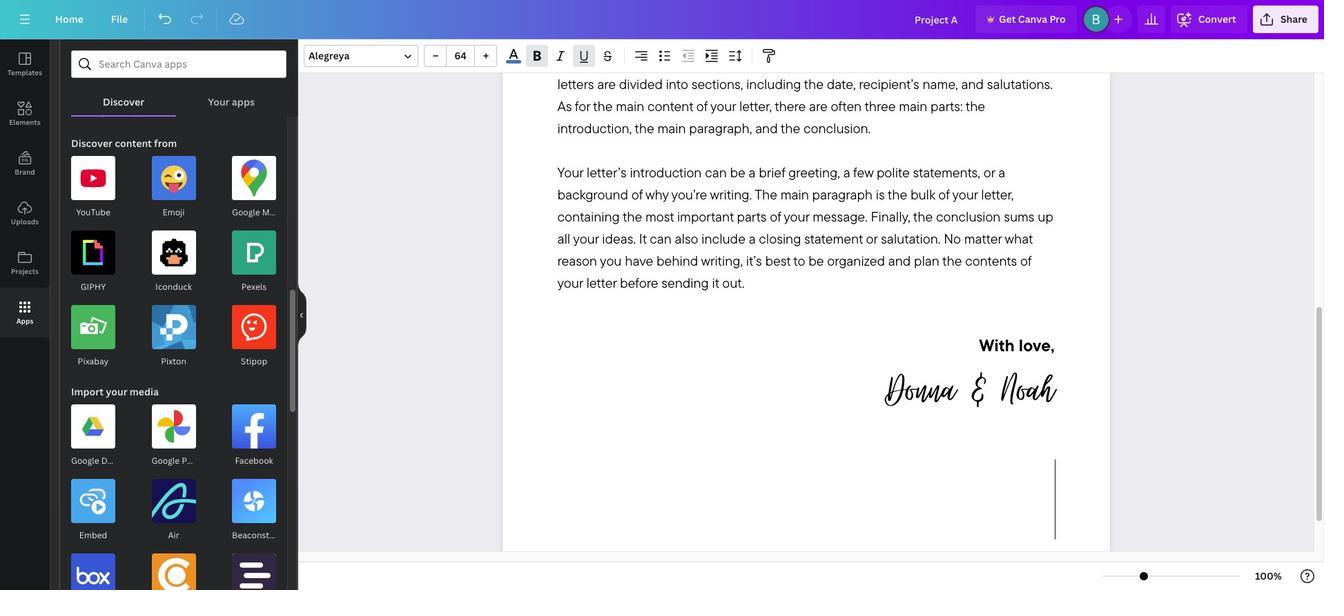 Task type: locate. For each thing, give the bounding box(es) containing it.
main menu bar
[[0, 0, 1325, 39]]

a right writing
[[713, 31, 720, 49]]

salutation.
[[881, 230, 941, 247]]

be right to
[[809, 252, 824, 270]]

letter down you
[[587, 274, 617, 292]]

the down the no
[[943, 252, 962, 270]]

templates button
[[0, 39, 50, 89]]

or
[[725, 53, 736, 71], [984, 164, 996, 181], [866, 230, 878, 247]]

pro
[[1050, 12, 1066, 26]]

0 vertical spatial be
[[608, 53, 623, 71]]

and right "fun"
[[649, 53, 671, 71]]

stipop
[[241, 356, 267, 367]]

letter, inside your letter's introduction can be a brief greeting, a few polite statements, or a background of why you're writing. the main paragraph is the bulk of your letter, containing the most important parts of your message. finally, the conclusion sums up all your ideas. it can also include a closing statement or salutation. no matter what reason you have behind writing, it's best to be organized and plan the contents of your letter before sending it out.
[[982, 186, 1014, 203]]

letter's
[[587, 164, 627, 181]]

air
[[168, 530, 179, 542]]

needs.
[[949, 53, 988, 71]]

it
[[712, 274, 719, 292]]

1 horizontal spatial letter
[[724, 31, 754, 49]]

0 vertical spatial letter,
[[740, 98, 772, 115]]

discover left the code
[[103, 95, 144, 108]]

all
[[558, 230, 571, 247]]

your left 'media'
[[106, 385, 127, 399]]

to
[[794, 252, 806, 270]]

three
[[865, 98, 896, 115]]

1 vertical spatial discover
[[71, 137, 113, 150]]

content down qr code
[[115, 137, 152, 150]]

and down salutation.
[[889, 252, 911, 270]]

– – number field
[[451, 49, 470, 62]]

0 horizontal spatial are
[[598, 76, 616, 93]]

your left apps
[[208, 95, 230, 108]]

alegreya button
[[304, 45, 419, 67]]

letter, up sums
[[982, 186, 1014, 203]]

often
[[831, 98, 862, 115]]

apps button
[[0, 288, 50, 338]]

main right the
[[781, 186, 809, 203]]

depending
[[834, 53, 898, 71]]

your right all
[[574, 230, 599, 247]]

behind
[[657, 252, 698, 270]]

paragraph,
[[689, 120, 752, 137]]

the down "get" at right top
[[994, 31, 1014, 49]]

2 horizontal spatial be
[[809, 252, 824, 270]]

your inside your letter's introduction can be a brief greeting, a few polite statements, or a background of why you're writing. the main paragraph is the bulk of your letter, containing the most important parts of your message. finally, the conclusion sums up all your ideas. it can also include a closing statement or salutation. no matter what reason you have behind writing, it's best to be organized and plan the contents of your letter before sending it out.
[[558, 164, 584, 181]]

0 horizontal spatial from
[[154, 137, 177, 150]]

a left the brief
[[749, 164, 756, 181]]

and down needs.
[[962, 76, 984, 93]]

0 horizontal spatial be
[[608, 53, 623, 71]]

or up the organized
[[866, 230, 878, 247]]

1 horizontal spatial your
[[558, 164, 584, 181]]

from
[[965, 31, 991, 49], [154, 137, 177, 150]]

discover
[[103, 95, 144, 108], [71, 137, 113, 150]]

or right statements,
[[984, 164, 996, 181]]

uploads button
[[0, 189, 50, 238]]

0 horizontal spatial can
[[583, 53, 605, 71]]

giphy
[[81, 281, 106, 293]]

1 horizontal spatial from
[[965, 31, 991, 49]]

the up it
[[623, 208, 643, 225]]

google for google drive
[[71, 455, 99, 467]]

content inside if you're thinking of writing a letter yourself, make your intentions clear from the start. you can be fun and creative or straightforward, depending on your needs. most letters are divided into sections, including the date, recipient's name, and salutations. as for the main content of your letter, there are often three main parts: the introduction, the main paragraph, and the conclusion.
[[648, 98, 693, 115]]

statement
[[805, 230, 863, 247]]

there
[[775, 98, 806, 115]]

1 vertical spatial content
[[115, 137, 152, 150]]

be
[[608, 53, 623, 71], [730, 164, 746, 181], [809, 252, 824, 270]]

no
[[944, 230, 961, 247]]

2 horizontal spatial or
[[984, 164, 996, 181]]

1 vertical spatial letter,
[[982, 186, 1014, 203]]

of down sections, on the top
[[697, 98, 708, 115]]

brief
[[759, 164, 785, 181]]

0 vertical spatial content
[[648, 98, 693, 115]]

pexels
[[242, 281, 267, 293]]

0 horizontal spatial you're
[[568, 31, 603, 49]]

sections,
[[692, 76, 743, 93]]

2 vertical spatial or
[[866, 230, 878, 247]]

2 horizontal spatial google
[[232, 207, 260, 218]]

maps
[[262, 207, 284, 218]]

are left often
[[810, 98, 828, 115]]

letter left the yourself,
[[724, 31, 754, 49]]

1 vertical spatial you're
[[672, 186, 708, 203]]

main down into
[[658, 120, 686, 137]]

embed
[[79, 530, 107, 542]]

0 vertical spatial are
[[598, 76, 616, 93]]

the right is
[[888, 186, 908, 203]]

make
[[809, 31, 840, 49]]

your inside button
[[208, 95, 230, 108]]

main
[[616, 98, 645, 115], [899, 98, 928, 115], [658, 120, 686, 137], [781, 186, 809, 203]]

most
[[991, 53, 1020, 71]]

can inside if you're thinking of writing a letter yourself, make your intentions clear from the start. you can be fun and creative or straightforward, depending on your needs. most letters are divided into sections, including the date, recipient's name, and salutations. as for the main content of your letter, there are often three main parts: the introduction, the main paragraph, and the conclusion.
[[583, 53, 605, 71]]

or up sections, on the top
[[725, 53, 736, 71]]

brand
[[15, 167, 35, 177]]

0 horizontal spatial qr
[[132, 107, 144, 119]]

a down parts
[[749, 230, 756, 247]]

google
[[232, 207, 260, 218], [71, 455, 99, 467], [152, 455, 180, 467]]

qr left the code
[[132, 107, 144, 119]]

your for your letter's introduction can be a brief greeting, a few polite statements, or a background of why you're writing. the main paragraph is the bulk of your letter, containing the most important parts of your message. finally, the conclusion sums up all your ideas. it can also include a closing statement or salutation. no matter what reason you have behind writing, it's best to be organized and plan the contents of your letter before sending it out.
[[558, 164, 584, 181]]

can right it
[[650, 230, 672, 247]]

intentions
[[872, 31, 930, 49]]

1 horizontal spatial qr
[[281, 530, 293, 542]]

google photos
[[152, 455, 210, 467]]

0 vertical spatial letter
[[724, 31, 754, 49]]

get canva pro button
[[976, 6, 1077, 33]]

a up sums
[[999, 164, 1006, 181]]

1 horizontal spatial letter,
[[982, 186, 1014, 203]]

content
[[648, 98, 693, 115], [115, 137, 152, 150]]

out.
[[723, 274, 745, 292]]

Search Canva apps search field
[[99, 51, 259, 77]]

content down into
[[648, 98, 693, 115]]

0 vertical spatial you're
[[568, 31, 603, 49]]

letter, down including
[[740, 98, 772, 115]]

qr right beaconstac
[[281, 530, 293, 542]]

0 horizontal spatial your
[[208, 95, 230, 108]]

apps
[[16, 316, 33, 326]]

be inside if you're thinking of writing a letter yourself, make your intentions clear from the start. you can be fun and creative or straightforward, depending on your needs. most letters are divided into sections, including the date, recipient's name, and salutations. as for the main content of your letter, there are often three main parts: the introduction, the main paragraph, and the conclusion.
[[608, 53, 623, 71]]

0 horizontal spatial letter,
[[740, 98, 772, 115]]

1 horizontal spatial be
[[730, 164, 746, 181]]

0 vertical spatial can
[[583, 53, 605, 71]]

1 vertical spatial can
[[705, 164, 727, 181]]

straightforward,
[[740, 53, 830, 71]]

the down divided
[[635, 120, 655, 137]]

of left why at the top of the page
[[632, 186, 643, 203]]

be up writing.
[[730, 164, 746, 181]]

you're
[[568, 31, 603, 49], [672, 186, 708, 203]]

what
[[1005, 230, 1033, 247]]

sums
[[1004, 208, 1035, 225]]

of
[[657, 31, 668, 49], [697, 98, 708, 115], [632, 186, 643, 203], [939, 186, 950, 203], [770, 208, 781, 225], [1021, 252, 1032, 270]]

a
[[713, 31, 720, 49], [749, 164, 756, 181], [844, 164, 851, 181], [999, 164, 1006, 181], [749, 230, 756, 247]]

you
[[558, 53, 580, 71]]

brand button
[[0, 139, 50, 189]]

elements button
[[0, 89, 50, 139]]

1 horizontal spatial content
[[648, 98, 693, 115]]

the down there
[[781, 120, 801, 137]]

you're up important
[[672, 186, 708, 203]]

discover down bitmoji
[[71, 137, 113, 150]]

your up the background
[[558, 164, 584, 181]]

the
[[994, 31, 1014, 49], [804, 76, 824, 93], [593, 98, 613, 115], [966, 98, 986, 115], [635, 120, 655, 137], [781, 120, 801, 137], [888, 186, 908, 203], [623, 208, 643, 225], [914, 208, 933, 225], [943, 252, 962, 270]]

you're right if
[[568, 31, 603, 49]]

2 horizontal spatial can
[[705, 164, 727, 181]]

your down reason
[[558, 274, 583, 292]]

hide image
[[298, 282, 307, 348]]

for
[[575, 98, 591, 115]]

parts:
[[931, 98, 963, 115]]

2 vertical spatial be
[[809, 252, 824, 270]]

0 horizontal spatial google
[[71, 455, 99, 467]]

0 vertical spatial or
[[725, 53, 736, 71]]

emoji
[[163, 207, 185, 218]]

1 horizontal spatial you're
[[672, 186, 708, 203]]

include
[[702, 230, 746, 247]]

your for your apps
[[208, 95, 230, 108]]

are right letters
[[598, 76, 616, 93]]

0 horizontal spatial letter
[[587, 274, 617, 292]]

google left photos at the left bottom
[[152, 455, 180, 467]]

projects button
[[0, 238, 50, 288]]

creative
[[675, 53, 722, 71]]

1 horizontal spatial google
[[152, 455, 180, 467]]

can up writing.
[[705, 164, 727, 181]]

group
[[424, 45, 497, 67]]

code
[[146, 107, 165, 119]]

polite
[[877, 164, 910, 181]]

main down divided
[[616, 98, 645, 115]]

the down bulk
[[914, 208, 933, 225]]

1 vertical spatial are
[[810, 98, 828, 115]]

from down the code
[[154, 137, 177, 150]]

#3b75c2 image
[[506, 60, 521, 64]]

1 vertical spatial letter
[[587, 274, 617, 292]]

youtube
[[76, 207, 110, 218]]

your
[[843, 31, 868, 49], [920, 53, 945, 71], [711, 98, 736, 115], [953, 186, 978, 203], [784, 208, 810, 225], [574, 230, 599, 247], [558, 274, 583, 292], [106, 385, 127, 399]]

be left "fun"
[[608, 53, 623, 71]]

1 horizontal spatial or
[[866, 230, 878, 247]]

0 vertical spatial your
[[208, 95, 230, 108]]

discover inside button
[[103, 95, 144, 108]]

2 vertical spatial can
[[650, 230, 672, 247]]

1 horizontal spatial can
[[650, 230, 672, 247]]

google left the maps
[[232, 207, 260, 218]]

including
[[747, 76, 802, 93]]

1 vertical spatial your
[[558, 164, 584, 181]]

0 horizontal spatial or
[[725, 53, 736, 71]]

1 horizontal spatial are
[[810, 98, 828, 115]]

from up needs.
[[965, 31, 991, 49]]

is
[[876, 186, 885, 203]]

0 vertical spatial discover
[[103, 95, 144, 108]]

writing.
[[710, 186, 752, 203]]

google left the drive
[[71, 455, 99, 467]]

1 vertical spatial or
[[984, 164, 996, 181]]

0 vertical spatial from
[[965, 31, 991, 49]]

get
[[1000, 12, 1016, 26]]

0 horizontal spatial content
[[115, 137, 152, 150]]

h
[[1041, 362, 1055, 419]]

bulk
[[911, 186, 936, 203]]

can right you
[[583, 53, 605, 71]]

salutations.
[[988, 76, 1053, 93]]

matter
[[965, 230, 1002, 247]]



Task type: describe. For each thing, give the bounding box(es) containing it.
import your media
[[71, 385, 159, 399]]

best
[[766, 252, 791, 270]]

beaconstac qr
[[232, 530, 293, 542]]

few
[[854, 164, 874, 181]]

a left few
[[844, 164, 851, 181]]

letter inside your letter's introduction can be a brief greeting, a few polite statements, or a background of why you're writing. the main paragraph is the bulk of your letter, containing the most important parts of your message. finally, the conclusion sums up all your ideas. it can also include a closing statement or salutation. no matter what reason you have behind writing, it's best to be organized and plan the contents of your letter before sending it out.
[[587, 274, 617, 292]]

ideas.
[[602, 230, 636, 247]]

side panel tab list
[[0, 39, 50, 338]]

writing
[[671, 31, 710, 49]]

pixabay
[[78, 356, 109, 367]]

1 vertical spatial be
[[730, 164, 746, 181]]

share button
[[1254, 6, 1319, 33]]

discover button
[[71, 78, 176, 115]]

templates
[[8, 68, 42, 77]]

reason
[[558, 252, 597, 270]]

thinking
[[606, 31, 654, 49]]

google for google maps
[[232, 207, 260, 218]]

date,
[[827, 76, 856, 93]]

apps
[[232, 95, 255, 108]]

of down what
[[1021, 252, 1032, 270]]

letter inside if you're thinking of writing a letter yourself, make your intentions clear from the start. you can be fun and creative or straightforward, depending on your needs. most letters are divided into sections, including the date, recipient's name, and salutations. as for the main content of your letter, there are often three main parts: the introduction, the main paragraph, and the conclusion.
[[724, 31, 754, 49]]

Design title text field
[[904, 6, 970, 33]]

important
[[677, 208, 734, 225]]

0 vertical spatial qr
[[132, 107, 144, 119]]

sending
[[662, 274, 709, 292]]

share
[[1281, 12, 1308, 26]]

the right for
[[593, 98, 613, 115]]

with love, donna & noa h
[[886, 335, 1055, 419]]

name,
[[923, 76, 959, 93]]

on
[[902, 53, 917, 71]]

1 vertical spatial qr
[[281, 530, 293, 542]]

statements,
[[913, 164, 981, 181]]

message.
[[813, 208, 868, 225]]

it
[[639, 230, 647, 247]]

with
[[980, 335, 1015, 356]]

main down recipient's
[[899, 98, 928, 115]]

divided
[[619, 76, 663, 93]]

of right bulk
[[939, 186, 950, 203]]

convert
[[1199, 12, 1237, 26]]

if
[[558, 31, 565, 49]]

closing
[[759, 230, 801, 247]]

import
[[71, 385, 104, 399]]

your up paragraph,
[[711, 98, 736, 115]]

letter, inside if you're thinking of writing a letter yourself, make your intentions clear from the start. you can be fun and creative or straightforward, depending on your needs. most letters are divided into sections, including the date, recipient's name, and salutations. as for the main content of your letter, there are often three main parts: the introduction, the main paragraph, and the conclusion.
[[740, 98, 772, 115]]

get canva pro
[[1000, 12, 1066, 26]]

clear
[[933, 31, 962, 49]]

up
[[1038, 208, 1054, 225]]

main inside your letter's introduction can be a brief greeting, a few polite statements, or a background of why you're writing. the main paragraph is the bulk of your letter, containing the most important parts of your message. finally, the conclusion sums up all your ideas. it can also include a closing statement or salutation. no matter what reason you have behind writing, it's best to be organized and plan the contents of your letter before sending it out.
[[781, 186, 809, 203]]

organized
[[828, 252, 885, 270]]

you're inside if you're thinking of writing a letter yourself, make your intentions clear from the start. you can be fun and creative or straightforward, depending on your needs. most letters are divided into sections, including the date, recipient's name, and salutations. as for the main content of your letter, there are often three main parts: the introduction, the main paragraph, and the conclusion.
[[568, 31, 603, 49]]

start.
[[1017, 31, 1046, 49]]

recipient's
[[859, 76, 920, 93]]

fun
[[626, 53, 646, 71]]

alegreya
[[309, 49, 350, 62]]

conclusion
[[937, 208, 1001, 225]]

google maps
[[232, 207, 284, 218]]

into
[[666, 76, 689, 93]]

your apps button
[[176, 78, 287, 115]]

from inside if you're thinking of writing a letter yourself, make your intentions clear from the start. you can be fun and creative or straightforward, depending on your needs. most letters are divided into sections, including the date, recipient's name, and salutations. as for the main content of your letter, there are often three main parts: the introduction, the main paragraph, and the conclusion.
[[965, 31, 991, 49]]

discover for discover content from
[[71, 137, 113, 150]]

if you're thinking of writing a letter yourself, make your intentions clear from the start. you can be fun and creative or straightforward, depending on your needs. most letters are divided into sections, including the date, recipient's name, and salutations. as for the main content of your letter, there are often three main parts: the introduction, the main paragraph, and the conclusion.
[[558, 31, 1056, 137]]

of left writing
[[657, 31, 668, 49]]

100% button
[[1247, 566, 1292, 588]]

a inside if you're thinking of writing a letter yourself, make your intentions clear from the start. you can be fun and creative or straightforward, depending on your needs. most letters are divided into sections, including the date, recipient's name, and salutations. as for the main content of your letter, there are often three main parts: the introduction, the main paragraph, and the conclusion.
[[713, 31, 720, 49]]

the
[[755, 186, 778, 203]]

iconduck
[[155, 281, 192, 293]]

beaconstac
[[232, 530, 279, 542]]

&
[[970, 362, 989, 419]]

plan
[[914, 252, 940, 270]]

file
[[111, 12, 128, 26]]

and inside your letter's introduction can be a brief greeting, a few polite statements, or a background of why you're writing. the main paragraph is the bulk of your letter, containing the most important parts of your message. finally, the conclusion sums up all your ideas. it can also include a closing statement or salutation. no matter what reason you have behind writing, it's best to be organized and plan the contents of your letter before sending it out.
[[889, 252, 911, 270]]

have
[[625, 252, 654, 270]]

of up closing at the top right of page
[[770, 208, 781, 225]]

you
[[600, 252, 622, 270]]

your apps
[[208, 95, 255, 108]]

greeting,
[[789, 164, 841, 181]]

1 vertical spatial from
[[154, 137, 177, 150]]

introduction,
[[558, 120, 632, 137]]

pixton
[[161, 356, 186, 367]]

containing
[[558, 208, 620, 225]]

facebook
[[235, 455, 273, 467]]

it's
[[747, 252, 762, 270]]

love,
[[1019, 335, 1055, 356]]

donna
[[886, 362, 956, 419]]

or inside if you're thinking of writing a letter yourself, make your intentions clear from the start. you can be fun and creative or straightforward, depending on your needs. most letters are divided into sections, including the date, recipient's name, and salutations. as for the main content of your letter, there are often three main parts: the introduction, the main paragraph, and the conclusion.
[[725, 53, 736, 71]]

letters
[[558, 76, 594, 93]]

finally,
[[871, 208, 911, 225]]

media
[[130, 385, 159, 399]]

noa
[[1003, 362, 1041, 419]]

as
[[558, 98, 572, 115]]

before
[[620, 274, 659, 292]]

discover for discover
[[103, 95, 144, 108]]

uploads
[[11, 217, 39, 227]]

writing,
[[701, 252, 743, 270]]

the right parts:
[[966, 98, 986, 115]]

your up conclusion
[[953, 186, 978, 203]]

discover content from
[[71, 137, 177, 150]]

your up closing at the top right of page
[[784, 208, 810, 225]]

photos
[[182, 455, 210, 467]]

google for google photos
[[152, 455, 180, 467]]

the left date,
[[804, 76, 824, 93]]

home
[[55, 12, 83, 26]]

your up depending
[[843, 31, 868, 49]]

elements
[[9, 117, 41, 127]]

you're inside your letter's introduction can be a brief greeting, a few polite statements, or a background of why you're writing. the main paragraph is the bulk of your letter, containing the most important parts of your message. finally, the conclusion sums up all your ideas. it can also include a closing statement or salutation. no matter what reason you have behind writing, it's best to be organized and plan the contents of your letter before sending it out.
[[672, 186, 708, 203]]

your right on
[[920, 53, 945, 71]]

and down there
[[756, 120, 778, 137]]



Task type: vqa. For each thing, say whether or not it's contained in the screenshot.
THE SHIMMERING BUTTERFLIES image
no



